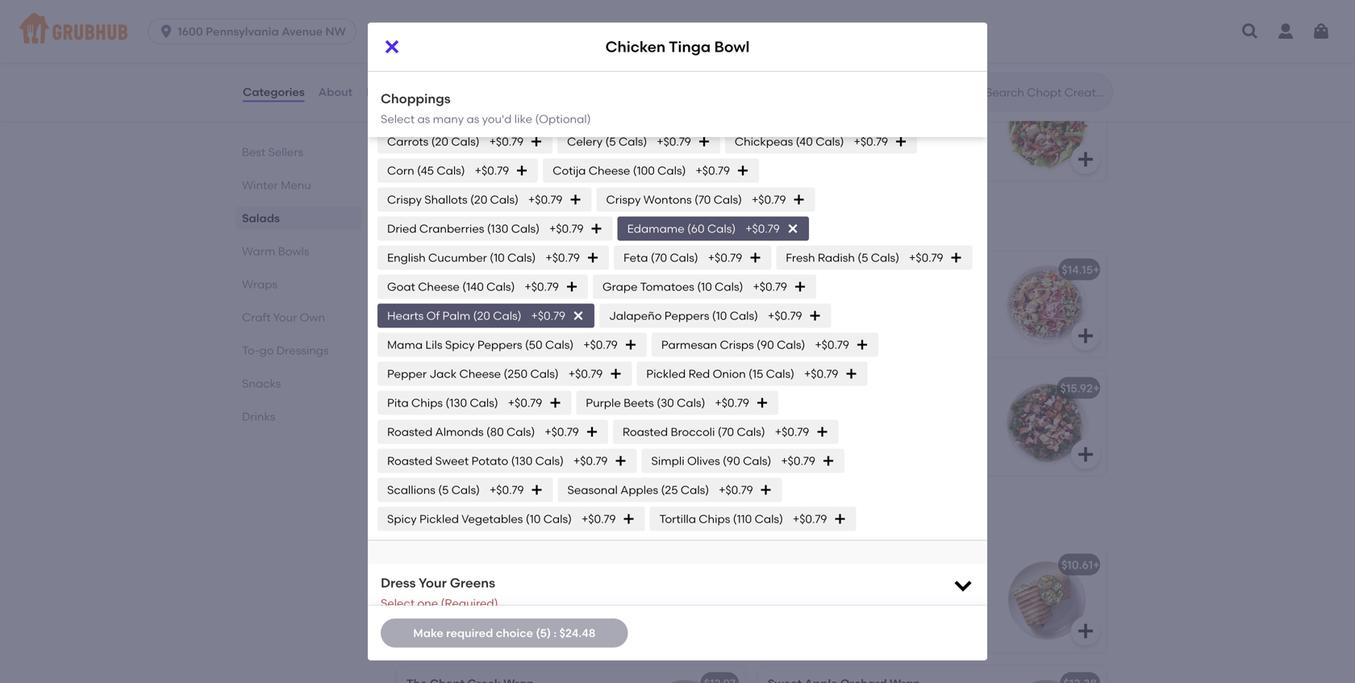 Task type: locate. For each thing, give the bounding box(es) containing it.
crispy for crispy shallots (20 cals)
[[387, 193, 422, 207]]

your inside your choice of base drizzled with mexican goddess and topped with braised chicken tinga, avocado, black beans, tortilla chips, scallions, cotija cheese, marinated kale
[[407, 286, 431, 299]]

broccoli
[[671, 425, 715, 439]]

1 vertical spatial avocado,
[[530, 318, 582, 332]]

peppers down tinga,
[[478, 338, 522, 352]]

craft
[[242, 311, 271, 324]]

bowl up base
[[489, 263, 516, 277]]

cheese, down beans,
[[440, 351, 482, 365]]

1 horizontal spatial pepper
[[768, 7, 808, 21]]

cheese for goat
[[418, 280, 460, 294]]

grape down the bacon,
[[452, 142, 485, 155]]

carrots, up spinach,
[[855, 109, 897, 123]]

0 vertical spatial select
[[381, 112, 415, 126]]

0 vertical spatial aged
[[387, 48, 417, 61]]

scallions,
[[552, 335, 602, 349]]

(5 right the radish
[[858, 251, 868, 265]]

chicken, right fried
[[471, 0, 516, 4]]

grape inside panko fried chicken, pepper jack cheese, corn, grape tomatoes, pickled red onions, carrots, romaine
[[482, 7, 515, 21]]

+$0.79 for fresh radish (5 cals)
[[909, 251, 944, 265]]

0 vertical spatial your
[[407, 286, 431, 299]]

0 vertical spatial tortilla
[[479, 335, 514, 349]]

warm bowls
[[394, 214, 499, 235], [242, 244, 309, 258]]

wrap for mexican caesar wrap
[[861, 558, 892, 572]]

with up scallions,
[[574, 302, 597, 316]]

+ for blissful harvest bowl
[[1093, 381, 1100, 395]]

+$0.79 for pita chips (130 cals)
[[508, 396, 542, 410]]

cheese, down mexican caesar wrap
[[804, 581, 846, 595]]

bowl right the tahini
[[889, 263, 916, 277]]

grilled up broccoli,
[[768, 109, 804, 123]]

tortilla inside your choice of base drizzled with mexican goddess and topped with braised chicken tinga, avocado, black beans, tortilla chips, scallions, cotija cheese, marinated kale
[[479, 335, 514, 349]]

0 vertical spatial choice
[[433, 286, 470, 299]]

0 horizontal spatial $15.92
[[699, 263, 732, 277]]

+$0.79 for crispy wontons (70 cals)
[[752, 193, 786, 207]]

+$0.79 for feta (70 cals)
[[708, 251, 743, 265]]

2 select from the top
[[381, 597, 415, 611]]

wrap
[[861, 558, 892, 572], [477, 561, 508, 575]]

caesar down seller
[[434, 561, 474, 575]]

select up carrots
[[381, 112, 415, 126]]

crispy up dried
[[387, 193, 422, 207]]

your for craft
[[273, 311, 297, 324]]

1 horizontal spatial mexican
[[768, 558, 815, 572]]

(20 down of
[[473, 309, 490, 323]]

(20 right shallots
[[470, 193, 488, 207]]

corn, down fried
[[452, 7, 479, 21]]

(70 for broccoli
[[718, 425, 734, 439]]

tortilla down tinga,
[[479, 335, 514, 349]]

wrap up jalapeño
[[861, 558, 892, 572]]

1 vertical spatial red
[[861, 125, 879, 139]]

caesar for parmesan,
[[434, 561, 474, 575]]

avocado, inside your choice of base drizzled with mexican goddess and topped with braised chicken tinga, avocado, black beans, tortilla chips, scallions, cotija cheese, marinated kale
[[530, 318, 582, 332]]

(130 right the cranberries
[[487, 222, 509, 236]]

1 horizontal spatial caesar
[[818, 558, 858, 572]]

onions, inside grilled chicken, carrots, roasted broccoli, pickled red onions, roasted almonds, spinach, romaine
[[882, 125, 921, 139]]

1 grilled from the left
[[407, 109, 443, 123]]

1 horizontal spatial $10.61 +
[[1062, 558, 1100, 572]]

0 vertical spatial $15.92 +
[[699, 263, 739, 277]]

feta
[[624, 251, 648, 265]]

kale caesar wrap
[[407, 561, 508, 575]]

kale
[[546, 351, 568, 365], [407, 601, 429, 614]]

0 vertical spatial roasted
[[899, 109, 942, 123]]

+$0.79 for hearts of palm (20 cals)
[[531, 309, 566, 323]]

tortilla down mexican caesar wrap
[[768, 597, 803, 611]]

pickled
[[407, 23, 446, 37], [818, 125, 858, 139]]

2 as from the left
[[467, 112, 479, 126]]

chips right tortilla at the bottom of the page
[[699, 512, 730, 526]]

bowl right croutons
[[714, 38, 750, 56]]

choppings select as many as you'd like (optional)
[[381, 91, 591, 126]]

as left you'd
[[467, 112, 479, 126]]

+$0.79 for cage-free egg (110 cals)
[[531, 106, 565, 119]]

svg image
[[1241, 22, 1260, 41], [1312, 22, 1331, 41], [158, 23, 174, 40], [571, 106, 584, 119], [895, 135, 908, 148], [715, 150, 734, 169], [1076, 150, 1096, 169], [569, 193, 582, 206], [793, 193, 806, 206], [590, 222, 603, 235], [786, 222, 799, 235], [749, 251, 762, 264], [566, 280, 578, 293], [809, 310, 822, 322], [609, 368, 622, 381], [845, 368, 858, 381], [549, 397, 562, 410], [756, 397, 769, 410], [586, 426, 599, 439], [816, 426, 829, 439], [715, 445, 734, 464], [822, 455, 835, 468], [622, 513, 635, 526]]

cheese, down panko
[[407, 7, 449, 21]]

crispy down cotija cheese (100 cals)
[[606, 193, 641, 207]]

+ for mediterranean tahini bowl
[[1093, 263, 1100, 277]]

chickpeas (40 cals)
[[735, 135, 844, 148]]

svg image inside 1600 pennsylvania avenue nw button
[[158, 23, 174, 40]]

artisan
[[501, 584, 539, 598]]

dress
[[381, 575, 416, 591]]

about
[[318, 85, 353, 99]]

0 horizontal spatial $10.61
[[700, 558, 732, 572]]

chinese chicken bowl image
[[624, 371, 746, 475]]

parmesan crisps (90 cals)
[[661, 338, 805, 352]]

crispy for crispy wontons (70 cals)
[[606, 193, 641, 207]]

1 vertical spatial cheese
[[418, 280, 460, 294]]

(10 up jalapeño peppers (10 cals)
[[697, 280, 712, 294]]

$15.92 +
[[699, 263, 739, 277], [1061, 381, 1100, 395]]

0 vertical spatial cheese
[[589, 164, 630, 178]]

0 horizontal spatial mexican
[[407, 302, 453, 316]]

1 horizontal spatial free
[[527, 125, 548, 139]]

parmesan down jalapeño peppers (10 cals)
[[661, 338, 717, 352]]

bowl for the mediterranean tahini bowl image
[[889, 263, 916, 277]]

(130 for cranberries
[[487, 222, 509, 236]]

1 horizontal spatial kale
[[546, 351, 568, 365]]

with up topped
[[561, 286, 583, 299]]

2 vertical spatial grape
[[452, 142, 485, 155]]

romaine
[[556, 23, 602, 37], [768, 23, 814, 37], [546, 142, 592, 155], [870, 142, 916, 155], [841, 597, 887, 611], [443, 601, 489, 614]]

1 horizontal spatial (5
[[606, 135, 616, 148]]

2 grilled from the left
[[768, 109, 804, 123]]

winter menu
[[242, 178, 311, 192]]

free inside grilled chicken, avocado, all-natural smoked bacon, cage-free egg, blue cheese, grape tomatoes, romaine
[[527, 125, 548, 139]]

chinese chicken bowl
[[407, 381, 529, 395]]

+$0.79 for pickled red onion (15 cals)
[[804, 367, 839, 381]]

1 vertical spatial pickled
[[420, 512, 459, 526]]

topped
[[531, 302, 572, 316]]

(70 up simpli olives (90 cals)
[[718, 425, 734, 439]]

vegetables
[[462, 512, 523, 526]]

avocado, down topped
[[530, 318, 582, 332]]

+$0.79 for spicy pickled vegetables (10 cals)
[[582, 512, 616, 526]]

0 horizontal spatial grilled
[[407, 109, 443, 123]]

grilled
[[407, 109, 443, 123], [768, 109, 804, 123]]

(70
[[695, 193, 711, 207], [651, 251, 667, 265], [718, 425, 734, 439]]

almonds,
[[768, 142, 819, 155]]

potato
[[472, 454, 508, 468]]

+$0.79 for tortilla chips (110 cals)
[[793, 512, 827, 526]]

cotija for cotija cheese, jalapeño peppers, tortilla chips, romaine
[[768, 581, 801, 595]]

kale down scallions,
[[546, 351, 568, 365]]

0 vertical spatial pepper
[[519, 0, 559, 4]]

english cucumber (10 cals)
[[387, 251, 536, 265]]

+$0.79 for crispy shallots (20 cals)
[[528, 193, 563, 207]]

spicy down scallions at the bottom left of the page
[[387, 512, 417, 526]]

wrap for kale caesar wrap
[[477, 561, 508, 575]]

sesame ginger chicken salad image
[[986, 75, 1107, 180]]

0 vertical spatial chips,
[[517, 335, 549, 349]]

1 horizontal spatial (130
[[487, 222, 509, 236]]

drizzled
[[516, 286, 558, 299]]

1 vertical spatial with
[[574, 302, 597, 316]]

0 horizontal spatial jack
[[562, 0, 585, 4]]

1 crispy from the left
[[387, 193, 422, 207]]

1 vertical spatial chips,
[[806, 597, 838, 611]]

0 vertical spatial red
[[449, 23, 467, 37]]

roasted down purple beets (30 cals)
[[623, 425, 668, 439]]

1 select from the top
[[381, 112, 415, 126]]

bowls down salads
[[278, 244, 309, 258]]

1 vertical spatial grape
[[482, 7, 515, 21]]

1 horizontal spatial carrots,
[[855, 109, 897, 123]]

onion
[[713, 367, 746, 381]]

kale left the &
[[407, 601, 429, 614]]

chicken, up (40
[[807, 109, 852, 123]]

your up hearts
[[407, 286, 431, 299]]

free up smoked
[[423, 106, 444, 119]]

0 horizontal spatial chips,
[[517, 335, 549, 349]]

with
[[561, 286, 583, 299], [574, 302, 597, 316]]

cheese, inside avocado, grape tomatoes, corn, pepper jack cheese, crispy shallots, romaine
[[836, 7, 879, 21]]

avocado, inside grilled chicken, avocado, all-natural smoked bacon, cage-free egg, blue cheese, grape tomatoes, romaine
[[493, 109, 545, 123]]

(5 down sweet
[[438, 483, 449, 497]]

1 horizontal spatial bowls
[[449, 214, 499, 235]]

1 vertical spatial roasted
[[923, 125, 965, 139]]

salad
[[484, 86, 516, 100]]

(130 right potato
[[511, 454, 533, 468]]

+$0.79 for grape tomatoes (10 cals)
[[753, 280, 787, 294]]

crispy chicken ranch salad image
[[624, 0, 746, 62]]

grape inside avocado, grape tomatoes, corn, pepper jack cheese, crispy shallots, romaine
[[823, 0, 856, 4]]

mexican inside your choice of base drizzled with mexican goddess and topped with braised chicken tinga, avocado, black beans, tortilla chips, scallions, cotija cheese, marinated kale
[[407, 302, 453, 316]]

(110 for tortilla chips (110 cals)
[[733, 512, 752, 526]]

cheese, inside panko fried chicken, pepper jack cheese, corn, grape tomatoes, pickled red onions, carrots, romaine
[[407, 7, 449, 21]]

1 vertical spatial warm
[[242, 244, 275, 258]]

1 vertical spatial tortilla
[[768, 597, 803, 611]]

(10 up 'parmesan crisps (90 cals)'
[[712, 309, 727, 323]]

(5 for scallions (5 cals)
[[438, 483, 449, 497]]

svg image for edamame (60 cals)
[[786, 222, 799, 235]]

(5 for celery (5 cals)
[[606, 135, 616, 148]]

1 horizontal spatial (90
[[757, 338, 774, 352]]

(10 for peppers
[[712, 309, 727, 323]]

1 horizontal spatial onions,
[[882, 125, 921, 139]]

best left sellers
[[242, 145, 266, 159]]

roasted up scallions at the bottom left of the page
[[387, 454, 433, 468]]

carrots, inside grilled chicken, carrots, roasted broccoli, pickled red onions, roasted almonds, spinach, romaine
[[855, 109, 897, 123]]

you'd
[[482, 112, 512, 126]]

cheese, left crispy
[[836, 7, 879, 21]]

(70 up (60
[[695, 193, 711, 207]]

red up the aged parmesan (120 cals)
[[449, 23, 467, 37]]

parmesan up classic cobb salad
[[420, 48, 475, 61]]

1 horizontal spatial warm
[[394, 214, 445, 235]]

0 vertical spatial (130
[[487, 222, 509, 236]]

1 vertical spatial corn,
[[452, 7, 479, 21]]

1 vertical spatial bowls
[[278, 244, 309, 258]]

0 horizontal spatial (5
[[438, 483, 449, 497]]

grape up (120 on the top left
[[482, 7, 515, 21]]

bowl right harvest
[[855, 381, 882, 395]]

0 horizontal spatial caesar
[[434, 561, 474, 575]]

bowls down crispy shallots (20 cals)
[[449, 214, 499, 235]]

wrap up "greens"
[[477, 561, 508, 575]]

best
[[242, 145, 266, 159], [416, 542, 437, 553]]

1 vertical spatial parmesan
[[661, 338, 717, 352]]

0 horizontal spatial wraps
[[242, 278, 278, 291]]

blissful harvest bowl image
[[986, 371, 1107, 475]]

grilled up smoked
[[407, 109, 443, 123]]

chicken tinga bowl
[[606, 38, 750, 56], [407, 263, 516, 277]]

radish
[[818, 251, 855, 265]]

avocado, grape tomatoes, corn, pepper jack cheese, crispy shallots, romaine
[[768, 0, 961, 37]]

spicy
[[445, 338, 475, 352], [387, 512, 417, 526]]

dress your greens select one (required)
[[381, 575, 498, 611]]

romaine inside grilled chicken, avocado, all-natural smoked bacon, cage-free egg, blue cheese, grape tomatoes, romaine
[[546, 142, 592, 155]]

aged parmesan, artisan croutons, kale & romaine
[[407, 584, 593, 614]]

Search Chopt Creative Salad Co. search field
[[984, 85, 1108, 100]]

(80
[[486, 425, 504, 439]]

(5 right blue
[[606, 135, 616, 148]]

(20
[[431, 135, 449, 148], [470, 193, 488, 207], [473, 309, 490, 323]]

caesar for cheese,
[[818, 558, 858, 572]]

wraps down scallions at the bottom left of the page
[[394, 509, 449, 530]]

1 vertical spatial spicy
[[387, 512, 417, 526]]

romaine inside grilled chicken, carrots, roasted broccoli, pickled red onions, roasted almonds, spinach, romaine
[[870, 142, 916, 155]]

cheese
[[589, 164, 630, 178], [418, 280, 460, 294], [459, 367, 501, 381]]

many
[[433, 112, 464, 126]]

0 vertical spatial chips
[[411, 396, 443, 410]]

aged up reviews at left
[[387, 48, 417, 61]]

roasted down pita
[[387, 425, 433, 439]]

pickled red onion (15 cals)
[[647, 367, 795, 381]]

best for best sellers
[[242, 145, 266, 159]]

warm down salads
[[242, 244, 275, 258]]

choice inside your choice of base drizzled with mexican goddess and topped with braised chicken tinga, avocado, black beans, tortilla chips, scallions, cotija cheese, marinated kale
[[433, 286, 470, 299]]

goat cheese (140 cals)
[[387, 280, 515, 294]]

parmesan
[[420, 48, 475, 61], [661, 338, 717, 352]]

red
[[689, 367, 710, 381]]

pickled up best seller
[[420, 512, 459, 526]]

red inside panko fried chicken, pepper jack cheese, corn, grape tomatoes, pickled red onions, carrots, romaine
[[449, 23, 467, 37]]

0 horizontal spatial crispy
[[387, 193, 422, 207]]

+$0.79 for english cucumber (10 cals)
[[546, 251, 580, 265]]

chicken, inside panko fried chicken, pepper jack cheese, corn, grape tomatoes, pickled red onions, carrots, romaine
[[471, 0, 516, 4]]

tinga up the (140
[[455, 263, 486, 277]]

go
[[260, 344, 274, 357]]

grilled inside grilled chicken, avocado, all-natural smoked bacon, cage-free egg, blue cheese, grape tomatoes, romaine
[[407, 109, 443, 123]]

warm bowls down salads
[[242, 244, 309, 258]]

to-go dressings
[[242, 344, 329, 357]]

pita chips (130 cals)
[[387, 396, 498, 410]]

chicken, inside grilled chicken, avocado, all-natural smoked bacon, cage-free egg, blue cheese, grape tomatoes, romaine
[[445, 109, 491, 123]]

(10 up base
[[490, 251, 505, 265]]

svg image for feta (70 cals)
[[749, 251, 762, 264]]

your inside dress your greens select one (required)
[[419, 575, 447, 591]]

cranberries
[[419, 222, 484, 236]]

aged up the &
[[407, 584, 436, 598]]

tinga right artisan on the left
[[669, 38, 711, 56]]

your down "kale"
[[419, 575, 447, 591]]

grilled inside grilled chicken, carrots, roasted broccoli, pickled red onions, roasted almonds, spinach, romaine
[[768, 109, 804, 123]]

(110 right tortilla at the bottom of the page
[[733, 512, 752, 526]]

(45
[[417, 164, 434, 178]]

pickled up spinach,
[[818, 125, 858, 139]]

0 vertical spatial (90
[[757, 338, 774, 352]]

chicken, inside grilled chicken, carrots, roasted broccoli, pickled red onions, roasted almonds, spinach, romaine
[[807, 109, 852, 123]]

1 vertical spatial (90
[[723, 454, 740, 468]]

0 vertical spatial pickled
[[407, 23, 446, 37]]

$10.61
[[700, 558, 732, 572], [1062, 558, 1093, 572]]

1 vertical spatial pickled
[[818, 125, 858, 139]]

svg image for pickled red onion (15 cals)
[[845, 368, 858, 381]]

+$0.79 for goat cheese (140 cals)
[[525, 280, 559, 294]]

+$0.79
[[531, 106, 565, 119], [489, 135, 524, 148], [657, 135, 691, 148], [854, 135, 888, 148], [475, 164, 509, 178], [696, 164, 730, 178], [528, 193, 563, 207], [752, 193, 786, 207], [549, 222, 584, 236], [746, 222, 780, 236], [546, 251, 580, 265], [708, 251, 743, 265], [909, 251, 944, 265], [525, 280, 559, 294], [753, 280, 787, 294], [531, 309, 566, 323], [768, 309, 802, 323], [584, 338, 618, 352], [815, 338, 850, 352], [569, 367, 603, 381], [804, 367, 839, 381], [508, 396, 542, 410], [715, 396, 750, 410], [545, 425, 579, 439], [775, 425, 809, 439], [574, 454, 608, 468], [781, 454, 816, 468], [490, 483, 524, 497], [719, 483, 753, 497], [582, 512, 616, 526], [793, 512, 827, 526]]

aged inside the aged parmesan, artisan croutons, kale & romaine
[[407, 584, 436, 598]]

as down choppings
[[418, 112, 430, 126]]

1600 pennsylvania avenue nw
[[178, 25, 346, 38]]

chips, inside cotija cheese, jalapeño peppers, tortilla chips, romaine
[[806, 597, 838, 611]]

(140
[[462, 280, 484, 294]]

cheese down 'celery (5 cals)'
[[589, 164, 630, 178]]

1 vertical spatial select
[[381, 597, 415, 611]]

olives
[[687, 454, 720, 468]]

0 horizontal spatial best
[[242, 145, 266, 159]]

(10
[[490, 251, 505, 265], [697, 280, 712, 294], [712, 309, 727, 323], [526, 512, 541, 526]]

(90 right olives
[[723, 454, 740, 468]]

0 horizontal spatial choice
[[433, 286, 470, 299]]

broccoli,
[[768, 125, 816, 139]]

(130 down chinese chicken bowl
[[446, 396, 467, 410]]

0 vertical spatial best
[[242, 145, 266, 159]]

bowl for blissful harvest bowl 'image'
[[855, 381, 882, 395]]

cheese up of
[[418, 280, 460, 294]]

select inside choppings select as many as you'd like (optional)
[[381, 112, 415, 126]]

cotija down mexican caesar wrap
[[768, 581, 801, 595]]

1 horizontal spatial corn,
[[917, 0, 945, 4]]

pickled down panko
[[407, 23, 446, 37]]

0 vertical spatial grape
[[823, 0, 856, 4]]

0 vertical spatial chicken tinga bowl
[[606, 38, 750, 56]]

caesar up cotija cheese, jalapeño peppers, tortilla chips, romaine
[[818, 558, 858, 572]]

warm bowls down shallots
[[394, 214, 499, 235]]

cotija inside cotija cheese, jalapeño peppers, tortilla chips, romaine
[[768, 581, 801, 595]]

0 vertical spatial jack
[[562, 0, 585, 4]]

+$0.79 for celery (5 cals)
[[657, 135, 691, 148]]

1 vertical spatial (70
[[651, 251, 667, 265]]

reviews
[[366, 85, 411, 99]]

scallions (5 cals)
[[387, 483, 480, 497]]

+ for chinese chicken bowl
[[732, 381, 739, 395]]

1 vertical spatial best
[[416, 542, 437, 553]]

svg image for dried cranberries (130 cals)
[[590, 222, 603, 235]]

1 horizontal spatial tortilla
[[768, 597, 803, 611]]

mexican
[[407, 302, 453, 316], [768, 558, 815, 572]]

(90 for olives
[[723, 454, 740, 468]]

romaine inside cotija cheese, jalapeño peppers, tortilla chips, romaine
[[841, 597, 887, 611]]

1 horizontal spatial chicken tinga bowl
[[606, 38, 750, 56]]

0 horizontal spatial kale
[[407, 601, 429, 614]]

+$0.79 for simpli olives (90 cals)
[[781, 454, 816, 468]]

svg image for chickpeas (40 cals)
[[895, 135, 908, 148]]

corn, inside panko fried chicken, pepper jack cheese, corn, grape tomatoes, pickled red onions, carrots, romaine
[[452, 7, 479, 21]]

0 vertical spatial avocado,
[[493, 109, 545, 123]]

+$0.79 for pepper jack cheese (250 cals)
[[569, 367, 603, 381]]

1 horizontal spatial red
[[861, 125, 879, 139]]

romaine inside panko fried chicken, pepper jack cheese, corn, grape tomatoes, pickled red onions, carrots, romaine
[[556, 23, 602, 37]]

0 vertical spatial $14.15
[[1066, 86, 1097, 100]]

warm
[[394, 214, 445, 235], [242, 244, 275, 258]]

0 horizontal spatial corn,
[[452, 7, 479, 21]]

2 vertical spatial tomatoes,
[[487, 142, 543, 155]]

1 horizontal spatial spicy
[[445, 338, 475, 352]]

mexican up braised
[[407, 302, 453, 316]]

cheese, down smoked
[[407, 142, 449, 155]]

svg image for crispy wontons (70 cals)
[[793, 193, 806, 206]]

cheese up chinese chicken bowl
[[459, 367, 501, 381]]

tomatoes, inside avocado, grape tomatoes, corn, pepper jack cheese, crispy shallots, romaine
[[858, 0, 914, 4]]

red up spinach,
[[861, 125, 879, 139]]

choice up hearts of palm (20 cals)
[[433, 286, 470, 299]]

best sellers
[[242, 145, 303, 159]]

2 vertical spatial (130
[[511, 454, 533, 468]]

carrots, up salad
[[512, 23, 554, 37]]

tinga,
[[496, 318, 527, 332]]

grape tomatoes (10 cals)
[[603, 280, 743, 294]]

0 vertical spatial cotija
[[553, 164, 586, 178]]

(90 right crisps
[[757, 338, 774, 352]]

grilled chicken, avocado, all-natural smoked bacon, cage-free egg, blue cheese, grape tomatoes, romaine
[[407, 109, 605, 155]]

tortilla inside cotija cheese, jalapeño peppers, tortilla chips, romaine
[[768, 597, 803, 611]]

grilled for grilled chicken, avocado, all-natural smoked bacon, cage-free egg, blue cheese, grape tomatoes, romaine
[[407, 109, 443, 123]]

(70 right the feta
[[651, 251, 667, 265]]

choice left (5)
[[496, 626, 533, 640]]

corn, up shallots,
[[917, 0, 945, 4]]

chicken, up the bacon,
[[445, 109, 491, 123]]

2 crispy from the left
[[606, 193, 641, 207]]

cotija
[[553, 164, 586, 178], [768, 581, 801, 595]]

1 vertical spatial kale
[[407, 601, 429, 614]]

(20 down the many
[[431, 135, 449, 148]]

mexican up cotija cheese, jalapeño peppers, tortilla chips, romaine
[[768, 558, 815, 572]]

bowl down (250 on the bottom left of page
[[502, 381, 529, 395]]

free down 'all-'
[[527, 125, 548, 139]]

0 vertical spatial warm
[[394, 214, 445, 235]]

(10 for tomatoes
[[697, 280, 712, 294]]

carrots, inside panko fried chicken, pepper jack cheese, corn, grape tomatoes, pickled red onions, carrots, romaine
[[512, 23, 554, 37]]

1 horizontal spatial grilled
[[768, 109, 804, 123]]

grape
[[603, 280, 638, 294]]

of
[[426, 309, 440, 323]]

seasonal apples (25 cals)
[[568, 483, 709, 497]]

shallots,
[[916, 7, 961, 21]]

+$0.79 for roasted sweet potato (130 cals)
[[574, 454, 608, 468]]

salads
[[242, 211, 280, 225]]

2 horizontal spatial (110
[[733, 512, 752, 526]]

dressings
[[277, 344, 329, 357]]

0 vertical spatial (70
[[695, 193, 711, 207]]

svg image
[[715, 31, 734, 50], [382, 37, 402, 56], [530, 135, 543, 148], [698, 135, 711, 148], [516, 164, 529, 177], [737, 164, 750, 177], [587, 251, 599, 264], [950, 251, 963, 264], [794, 280, 807, 293], [572, 310, 585, 322], [715, 326, 734, 346], [1076, 326, 1096, 346], [624, 339, 637, 351], [856, 339, 869, 351], [1076, 445, 1096, 464], [614, 455, 627, 468], [531, 484, 543, 497], [760, 484, 773, 497], [834, 513, 847, 526], [952, 574, 975, 597], [1076, 621, 1096, 641]]

red inside grilled chicken, carrots, roasted broccoli, pickled red onions, roasted almonds, spinach, romaine
[[861, 125, 879, 139]]

the chopt greek wrap image
[[624, 666, 746, 683]]

+$0.79 for scallions (5 cals)
[[490, 483, 524, 497]]

your left own
[[273, 311, 297, 324]]

0 vertical spatial (110
[[713, 48, 732, 61]]

cotija down celery
[[553, 164, 586, 178]]

chicken, for natural
[[445, 109, 491, 123]]

cage-
[[494, 125, 527, 139]]

grape right the avocado,
[[823, 0, 856, 4]]

avocado, up cage- at the top left of the page
[[493, 109, 545, 123]]

+$0.79 for mama lils spicy peppers (50 cals)
[[584, 338, 618, 352]]

chips down chinese
[[411, 396, 443, 410]]

svg image for roasted almonds (80 cals)
[[586, 426, 599, 439]]

1 horizontal spatial $15.92
[[1061, 381, 1093, 395]]

0 horizontal spatial tortilla
[[479, 335, 514, 349]]

crispy
[[881, 7, 914, 21]]

0 horizontal spatial as
[[418, 112, 430, 126]]

chips, down mexican caesar wrap
[[806, 597, 838, 611]]

grilled for grilled chicken, carrots, roasted broccoli, pickled red onions, roasted almonds, spinach, romaine
[[768, 109, 804, 123]]

svg image for pita chips (130 cals)
[[549, 397, 562, 410]]

make required choice (5) : $24.48
[[413, 626, 596, 640]]

0 horizontal spatial wrap
[[477, 561, 508, 575]]

(110 right croutons
[[713, 48, 732, 61]]

+$0.79 for cotija cheese (100 cals)
[[696, 164, 730, 178]]

0 horizontal spatial onions,
[[470, 23, 509, 37]]

(110 up the bacon,
[[471, 106, 490, 119]]



Task type: vqa. For each thing, say whether or not it's contained in the screenshot.
the leftmost (70
yes



Task type: describe. For each thing, give the bounding box(es) containing it.
$14.15 for $14.15 +
[[1062, 263, 1093, 277]]

kale inside your choice of base drizzled with mexican goddess and topped with braised chicken tinga, avocado, black beans, tortilla chips, scallions, cotija cheese, marinated kale
[[546, 351, 568, 365]]

pickled inside panko fried chicken, pepper jack cheese, corn, grape tomatoes, pickled red onions, carrots, romaine
[[407, 23, 446, 37]]

roasted for roasted sweet potato (130 cals)
[[387, 454, 433, 468]]

0 vertical spatial warm bowls
[[394, 214, 499, 235]]

2 vertical spatial cheese
[[459, 367, 501, 381]]

spicy pickled vegetables (10 cals)
[[387, 512, 572, 526]]

0 horizontal spatial free
[[423, 106, 444, 119]]

+$0.79 for chickpeas (40 cals)
[[854, 135, 888, 148]]

svg image for cage-free egg (110 cals)
[[571, 106, 584, 119]]

(70 for wontons
[[695, 193, 711, 207]]

harvest
[[809, 381, 852, 395]]

tortilla chips (110 cals)
[[660, 512, 783, 526]]

chips for tortilla
[[699, 512, 730, 526]]

jack inside panko fried chicken, pepper jack cheese, corn, grape tomatoes, pickled red onions, carrots, romaine
[[562, 0, 585, 4]]

(5)
[[536, 626, 551, 640]]

nw
[[325, 25, 346, 38]]

0 horizontal spatial spicy
[[387, 512, 417, 526]]

mediterranean
[[768, 263, 851, 277]]

natural
[[565, 109, 605, 123]]

0 horizontal spatial peppers
[[478, 338, 522, 352]]

chicken, for broccoli,
[[807, 109, 852, 123]]

pepper inside panko fried chicken, pepper jack cheese, corn, grape tomatoes, pickled red onions, carrots, romaine
[[519, 0, 559, 4]]

tahini
[[853, 263, 886, 277]]

cheese, inside grilled chicken, avocado, all-natural smoked bacon, cage-free egg, blue cheese, grape tomatoes, romaine
[[407, 142, 449, 155]]

reviews button
[[366, 63, 412, 121]]

tomatoes, inside panko fried chicken, pepper jack cheese, corn, grape tomatoes, pickled red onions, carrots, romaine
[[518, 7, 574, 21]]

pepper inside avocado, grape tomatoes, corn, pepper jack cheese, crispy shallots, romaine
[[768, 7, 808, 21]]

0 horizontal spatial chicken tinga bowl
[[407, 263, 516, 277]]

all-
[[548, 109, 565, 123]]

menu
[[281, 178, 311, 192]]

roasted for roasted almonds (80 cals)
[[387, 425, 433, 439]]

+$0.79 for edamame (60 cals)
[[746, 222, 780, 236]]

corn (45 cals)
[[387, 164, 465, 178]]

black
[[407, 335, 437, 349]]

base
[[486, 286, 513, 299]]

hearts of palm (20 cals)
[[387, 309, 522, 323]]

crisps
[[720, 338, 754, 352]]

1 vertical spatial (20
[[470, 193, 488, 207]]

aged for aged parmesan (120 cals)
[[387, 48, 417, 61]]

svg image for jalapeño peppers (10 cals)
[[809, 310, 822, 322]]

$15.92 for blissful harvest bowl
[[1061, 381, 1093, 395]]

celery (5 cals)
[[567, 135, 647, 148]]

sweet apple orchard wrap image
[[986, 666, 1107, 683]]

+ for chicken tinga bowl
[[732, 263, 739, 277]]

0 vertical spatial wraps
[[242, 278, 278, 291]]

roasted broccoli (70 cals)
[[623, 425, 765, 439]]

0 vertical spatial with
[[561, 286, 583, 299]]

1 vertical spatial (110
[[471, 106, 490, 119]]

roasted almonds (80 cals)
[[387, 425, 535, 439]]

categories
[[243, 85, 305, 99]]

1 $10.61 from the left
[[700, 558, 732, 572]]

drinks
[[242, 410, 275, 424]]

(110 for artisan croutons (110 cals)
[[713, 48, 732, 61]]

best for best seller
[[416, 542, 437, 553]]

2 $10.61 + from the left
[[1062, 558, 1100, 572]]

$14.15 for $14.15
[[1066, 86, 1097, 100]]

artisan croutons (110 cals)
[[618, 48, 763, 61]]

categories button
[[242, 63, 306, 121]]

corn, inside avocado, grape tomatoes, corn, pepper jack cheese, crispy shallots, romaine
[[917, 0, 945, 4]]

2 vertical spatial (20
[[473, 309, 490, 323]]

mediterranean tahini bowl image
[[986, 252, 1107, 357]]

dried cranberries (130 cals)
[[387, 222, 540, 236]]

roasted for roasted broccoli (70 cals)
[[623, 425, 668, 439]]

svg image for purple beets (30 cals)
[[756, 397, 769, 410]]

braised
[[407, 318, 448, 332]]

like
[[515, 112, 532, 126]]

kale
[[407, 561, 431, 575]]

1 vertical spatial choice
[[496, 626, 533, 640]]

&
[[432, 601, 440, 614]]

$24.48
[[560, 626, 596, 640]]

(10 right 'vegetables'
[[526, 512, 541, 526]]

(10 for cucumber
[[490, 251, 505, 265]]

cucumber
[[428, 251, 487, 265]]

carrots (20 cals)
[[387, 135, 480, 148]]

+$0.79 for roasted broccoli (70 cals)
[[775, 425, 809, 439]]

1 vertical spatial chicken
[[407, 263, 452, 277]]

mediterranean tahini bowl
[[768, 263, 916, 277]]

chips for pita
[[411, 396, 443, 410]]

about button
[[318, 63, 353, 121]]

2 $10.61 from the left
[[1062, 558, 1093, 572]]

aged for aged parmesan, artisan croutons, kale & romaine
[[407, 584, 436, 598]]

(60
[[687, 222, 705, 236]]

svg image for crispy shallots (20 cals)
[[569, 193, 582, 206]]

(130 for chips
[[446, 396, 467, 410]]

grape inside grilled chicken, avocado, all-natural smoked bacon, cage-free egg, blue cheese, grape tomatoes, romaine
[[452, 142, 485, 155]]

(25
[[661, 483, 678, 497]]

chips, inside your choice of base drizzled with mexican goddess and topped with braised chicken tinga, avocado, black beans, tortilla chips, scallions, cotija cheese, marinated kale
[[517, 335, 549, 349]]

crispy shallots (20 cals)
[[387, 193, 519, 207]]

pennsylvania
[[206, 25, 279, 38]]

classic
[[407, 86, 447, 100]]

2 horizontal spatial (130
[[511, 454, 533, 468]]

greens
[[450, 575, 495, 591]]

beans,
[[440, 335, 476, 349]]

aged parmesan (120 cals)
[[387, 48, 531, 61]]

chicken tinga bowl image
[[624, 252, 746, 357]]

tomatoes, inside grilled chicken, avocado, all-natural smoked bacon, cage-free egg, blue cheese, grape tomatoes, romaine
[[487, 142, 543, 155]]

onions, inside panko fried chicken, pepper jack cheese, corn, grape tomatoes, pickled red onions, carrots, romaine
[[470, 23, 509, 37]]

corn
[[387, 164, 414, 178]]

+$0.79 for roasted almonds (80 cals)
[[545, 425, 579, 439]]

cheese, inside your choice of base drizzled with mexican goddess and topped with braised chicken tinga, avocado, black beans, tortilla chips, scallions, cotija cheese, marinated kale
[[440, 351, 482, 365]]

dried
[[387, 222, 417, 236]]

(250
[[504, 367, 528, 381]]

roasted sweet potato (130 cals)
[[387, 454, 564, 468]]

carrots
[[387, 135, 429, 148]]

peppers,
[[900, 581, 948, 595]]

(90 for crisps
[[757, 338, 774, 352]]

svg image for pepper jack cheese (250 cals)
[[609, 368, 622, 381]]

0 vertical spatial peppers
[[665, 309, 710, 323]]

2 vertical spatial chicken
[[454, 381, 500, 395]]

bowl for 'chicken tinga bowl' image
[[489, 263, 516, 277]]

+ for mexican caesar wrap
[[1093, 558, 1100, 572]]

jack inside avocado, grape tomatoes, corn, pepper jack cheese, crispy shallots, romaine
[[811, 7, 834, 21]]

$15.92 + for chicken tinga bowl
[[699, 263, 739, 277]]

+$0.79 for parmesan crisps (90 cals)
[[815, 338, 850, 352]]

svg image for spicy pickled vegetables (10 cals)
[[622, 513, 635, 526]]

kale caesar wrap image
[[624, 547, 746, 652]]

+$0.79 for carrots (20 cals)
[[489, 135, 524, 148]]

svg image for goat cheese (140 cals)
[[566, 280, 578, 293]]

pickled inside grilled chicken, carrots, roasted broccoli, pickled red onions, roasted almonds, spinach, romaine
[[818, 125, 858, 139]]

0 vertical spatial spicy
[[445, 338, 475, 352]]

blissful
[[768, 381, 806, 395]]

parmesan,
[[439, 584, 498, 598]]

0 vertical spatial (20
[[431, 135, 449, 148]]

+$0.79 for seasonal apples (25 cals)
[[719, 483, 753, 497]]

1 as from the left
[[418, 112, 430, 126]]

pepper jack cheese (250 cals)
[[387, 367, 559, 381]]

jalapeño
[[849, 581, 897, 595]]

1 horizontal spatial wraps
[[394, 509, 449, 530]]

required
[[446, 626, 493, 640]]

bowl for chinese chicken bowl image
[[502, 381, 529, 395]]

feta (70 cals)
[[624, 251, 698, 265]]

avocado,
[[768, 0, 820, 4]]

kale inside the aged parmesan, artisan croutons, kale & romaine
[[407, 601, 429, 614]]

simpli
[[651, 454, 685, 468]]

(optional)
[[535, 112, 591, 126]]

santa fe salad image
[[986, 0, 1107, 62]]

one
[[418, 597, 438, 611]]

0 vertical spatial parmesan
[[420, 48, 475, 61]]

palm
[[443, 309, 471, 323]]

avocado, grape tomatoes, corn, pepper jack cheese, crispy shallots, romaine button
[[758, 0, 1107, 62]]

1 vertical spatial warm bowls
[[242, 244, 309, 258]]

smoked
[[407, 125, 450, 139]]

cheese, inside cotija cheese, jalapeño peppers, tortilla chips, romaine
[[804, 581, 846, 595]]

sweet
[[435, 454, 469, 468]]

1 vertical spatial (5
[[858, 251, 868, 265]]

fresh
[[786, 251, 815, 265]]

panko fried chicken, pepper jack cheese, corn, grape tomatoes, pickled red onions, carrots, romaine button
[[397, 0, 746, 62]]

cheese for cotija
[[589, 164, 630, 178]]

pita
[[387, 396, 409, 410]]

+$0.79 for jalapeño peppers (10 cals)
[[768, 309, 802, 323]]

svg image for simpli olives (90 cals)
[[822, 455, 835, 468]]

fresh radish (5 cals)
[[786, 251, 900, 265]]

craft your own
[[242, 311, 325, 324]]

0 vertical spatial chicken
[[606, 38, 666, 56]]

classic cobb salad image
[[624, 75, 746, 180]]

simpli olives (90 cals)
[[651, 454, 772, 468]]

+$0.79 for corn (45 cals)
[[475, 164, 509, 178]]

0 horizontal spatial (70
[[651, 251, 667, 265]]

1600 pennsylvania avenue nw button
[[148, 19, 363, 44]]

+$0.79 for dried cranberries (130 cals)
[[549, 222, 584, 236]]

0 horizontal spatial warm
[[242, 244, 275, 258]]

1 vertical spatial mexican
[[768, 558, 815, 572]]

mexican caesar wrap image
[[986, 547, 1107, 652]]

main navigation navigation
[[0, 0, 1355, 63]]

svg image for roasted broccoli (70 cals)
[[816, 426, 829, 439]]

choppings
[[381, 91, 451, 107]]

celery
[[567, 135, 603, 148]]

+$0.79 for purple beets (30 cals)
[[715, 396, 750, 410]]

(50
[[525, 338, 543, 352]]

select inside dress your greens select one (required)
[[381, 597, 415, 611]]

0 vertical spatial bowls
[[449, 214, 499, 235]]

$15.92 for chicken tinga bowl
[[699, 263, 732, 277]]

(120
[[478, 48, 499, 61]]

cotija for cotija cheese (100 cals)
[[553, 164, 586, 178]]

0 vertical spatial tinga
[[669, 38, 711, 56]]

romaine inside avocado, grape tomatoes, corn, pepper jack cheese, crispy shallots, romaine
[[768, 23, 814, 37]]

avenue
[[282, 25, 323, 38]]

1 $10.61 + from the left
[[700, 558, 739, 572]]

scallions
[[387, 483, 436, 497]]

seasonal
[[568, 483, 618, 497]]

crispy wontons (70 cals)
[[606, 193, 742, 207]]

cage-free egg (110 cals)
[[387, 106, 521, 119]]

best seller
[[416, 542, 466, 553]]

edamame (60 cals)
[[627, 222, 736, 236]]

cotija cheese, jalapeño peppers, tortilla chips, romaine
[[768, 581, 948, 611]]

0 vertical spatial pickled
[[647, 367, 686, 381]]

seller
[[439, 542, 466, 553]]

classic cobb salad
[[407, 86, 516, 100]]

to-
[[242, 344, 260, 357]]

1 horizontal spatial parmesan
[[661, 338, 717, 352]]

purple
[[586, 396, 621, 410]]

$15.92 + for blissful harvest bowl
[[1061, 381, 1100, 395]]

0 horizontal spatial pickled
[[420, 512, 459, 526]]

cotija cheese (100 cals)
[[553, 164, 686, 178]]

0 horizontal spatial tinga
[[455, 263, 486, 277]]

romaine inside the aged parmesan, artisan croutons, kale & romaine
[[443, 601, 489, 614]]

croutons
[[660, 48, 710, 61]]

your for dress
[[419, 575, 447, 591]]



